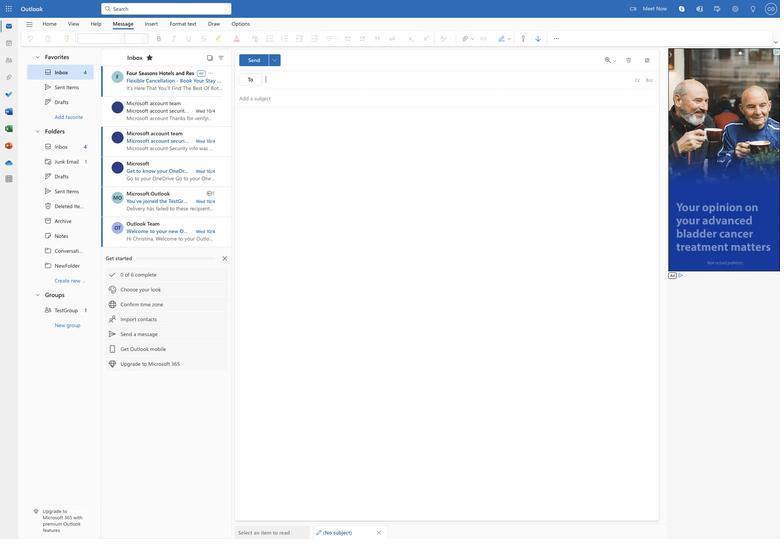 Task type: describe. For each thing, give the bounding box(es) containing it.

[[520, 35, 527, 42]]

choose
[[121, 286, 138, 293]]

know
[[143, 168, 156, 175]]

wed 10/4 for was
[[196, 138, 215, 144]]

 junk email
[[44, 158, 79, 165]]

time
[[141, 301, 151, 308]]

wed 10/4 for verification
[[196, 108, 215, 114]]


[[109, 346, 116, 353]]

6
[[131, 271, 134, 279]]

import contacts
[[121, 316, 157, 323]]

bcc button
[[644, 74, 656, 86]]

outlook up welcome
[[127, 220, 146, 228]]

wed 10/4 for onedrive
[[196, 168, 215, 174]]

you've
[[127, 198, 142, 205]]


[[44, 217, 52, 225]]

 button
[[691, 0, 709, 19]]

 button
[[219, 253, 231, 265]]

group inside tree item
[[67, 322, 80, 329]]

four seasons hotels and resorts image
[[112, 71, 123, 83]]

 button inside message list no conversations selected list box
[[207, 69, 214, 77]]

outlook.com
[[180, 228, 211, 235]]

 button
[[22, 18, 37, 31]]

wed for onedrive
[[196, 168, 205, 174]]

choose your look
[[121, 286, 161, 293]]

import
[[121, 316, 136, 323]]

help
[[91, 20, 101, 27]]

1 for 
[[85, 307, 87, 314]]

help button
[[85, 18, 107, 29]]

m
[[115, 164, 120, 171]]

calendar image
[[5, 40, 13, 47]]

 button down the message button
[[119, 34, 125, 44]]

your right 'know'
[[157, 168, 168, 175]]

 inside favorites tree item
[[35, 54, 41, 60]]

-
[[177, 77, 179, 84]]

new inside message list no conversations selected list box
[[169, 228, 178, 235]]

10/4 for group
[[207, 198, 215, 204]]

 button for folders
[[31, 124, 44, 138]]

add favorite
[[55, 113, 83, 120]]

favorites tree
[[27, 47, 94, 124]]


[[109, 301, 116, 309]]

get for get to know your onedrive – how to back up your pc and mobile
[[127, 168, 135, 175]]

 conversation history
[[44, 247, 103, 255]]

0
[[121, 271, 123, 279]]

four
[[127, 70, 137, 77]]

1 for 
[[85, 158, 87, 165]]


[[317, 531, 322, 536]]

 for  dropdown button in the message list no conversations selected list box
[[208, 70, 214, 76]]

send for send
[[248, 57, 260, 64]]

 inside the groups tree item
[[35, 292, 41, 298]]

10/4 for verification
[[206, 108, 215, 114]]

cancellation
[[146, 77, 175, 84]]

Search field
[[112, 5, 227, 12]]

draw button
[[203, 18, 226, 29]]

get outlook mobile
[[121, 346, 166, 353]]

was
[[201, 137, 210, 144]]

home button
[[37, 18, 62, 29]]

conversation
[[55, 247, 85, 255]]

send a message
[[121, 331, 158, 338]]

insert
[[145, 20, 158, 27]]

4 for 2nd  tree item from the top
[[84, 143, 87, 150]]

 testgroup
[[44, 307, 78, 314]]


[[697, 6, 703, 12]]

started
[[115, 255, 132, 262]]

 button right "font size" text field at the top left
[[143, 34, 149, 44]]

wed for group
[[196, 198, 205, 204]]

folders tree item
[[27, 124, 94, 139]]

 drafts for 
[[44, 173, 69, 180]]


[[606, 57, 611, 63]]


[[535, 35, 542, 42]]

365 for upgrade to microsoft 365
[[172, 361, 180, 368]]

Select a conversation checkbox
[[112, 222, 127, 234]]


[[498, 35, 506, 42]]

 button
[[374, 528, 384, 539]]

bcc
[[646, 77, 653, 83]]

 inside  
[[471, 36, 475, 41]]

mail image
[[5, 23, 13, 30]]


[[44, 232, 52, 240]]

hotels
[[159, 70, 174, 77]]

outlook link
[[21, 0, 43, 18]]

security for was
[[171, 137, 189, 144]]


[[109, 286, 116, 294]]

 for 
[[44, 98, 52, 106]]

back
[[215, 168, 226, 175]]

 left "font size" text field at the top left
[[120, 36, 124, 41]]

draw
[[208, 20, 220, 27]]

10/4 for outlook.com
[[207, 229, 215, 235]]

view button
[[63, 18, 85, 29]]

 (no subject)
[[317, 530, 352, 537]]

flexible
[[127, 77, 145, 84]]

the
[[160, 198, 167, 205]]

deleted
[[55, 203, 73, 210]]

your down team
[[156, 228, 167, 235]]

set your advertising preferences image
[[678, 273, 684, 279]]

account up microsoft account security info verification
[[150, 100, 168, 107]]

inbox heading
[[118, 50, 156, 66]]


[[104, 5, 112, 13]]

to for welcome to your new outlook.com account
[[150, 228, 155, 235]]


[[109, 361, 116, 368]]

to
[[248, 76, 253, 83]]

of
[[125, 271, 129, 279]]

 deleted items
[[44, 203, 87, 210]]

Select a conversation checkbox
[[112, 192, 127, 204]]

cc button
[[632, 74, 644, 86]]


[[146, 54, 153, 61]]

 for  popup button
[[273, 58, 277, 63]]

pc
[[248, 168, 254, 175]]


[[44, 158, 52, 165]]

more apps image
[[5, 176, 13, 183]]

 inside  
[[613, 59, 617, 63]]

Add a subject text field
[[235, 92, 648, 104]]

format
[[170, 20, 186, 27]]

 tree item
[[27, 199, 94, 214]]

 drafts for 
[[44, 98, 69, 106]]

4 for 2nd  tree item from the bottom
[[84, 69, 87, 76]]

 button
[[144, 52, 156, 64]]


[[26, 21, 33, 28]]

 button for groups
[[31, 288, 44, 302]]

microsoft outlook image
[[112, 192, 124, 204]]

2  inbox from the top
[[44, 143, 68, 150]]

microsoft account team for microsoft account security info verification
[[127, 100, 181, 107]]

inbox inside inbox 
[[127, 53, 143, 61]]

Select a conversation checkbox
[[112, 132, 127, 144]]

mt for microsoft account security info verification
[[114, 104, 122, 111]]

testgroup inside message list no conversations selected list box
[[169, 198, 193, 205]]

clipboard group
[[23, 31, 74, 46]]

to do image
[[5, 91, 13, 99]]

with
[[74, 515, 83, 521]]

testgroup inside " testgroup"
[[55, 307, 78, 314]]

 tree item
[[27, 229, 94, 244]]

to button
[[239, 74, 262, 86]]

subject)
[[334, 530, 352, 537]]

 button for favorites
[[31, 50, 44, 64]]

Select a conversation checkbox
[[112, 162, 127, 174]]

team
[[147, 220, 160, 228]]

excel image
[[5, 125, 13, 133]]

f
[[116, 73, 119, 80]]

item
[[261, 530, 272, 537]]

message list no conversations selected list box
[[101, 66, 282, 540]]

security for verification
[[169, 107, 187, 114]]

outlook inside upgrade to microsoft 365 with premium outlook features
[[63, 521, 81, 528]]

 button
[[516, 33, 531, 45]]

info for verification
[[189, 107, 197, 114]]

groups tree item
[[27, 288, 94, 303]]

inbox inside the favorites tree
[[55, 69, 68, 76]]

 for  dropdown button
[[775, 41, 778, 44]]

 for 
[[44, 173, 52, 180]]

sent inside the favorites tree
[[55, 84, 65, 91]]

2 vertical spatial inbox
[[55, 143, 68, 150]]

team for verification
[[169, 100, 181, 107]]

 button
[[709, 0, 727, 19]]

 tree item
[[27, 154, 94, 169]]

notes
[[55, 233, 68, 240]]

tags group
[[516, 31, 546, 45]]

archive
[[55, 218, 72, 225]]

1 vertical spatial and
[[255, 168, 264, 175]]


[[631, 6, 637, 12]]

outlook team image
[[112, 222, 124, 234]]

your left look
[[139, 286, 150, 293]]

microsoft image
[[112, 162, 124, 174]]

Font text field
[[78, 34, 119, 43]]

today
[[217, 77, 231, 84]]

zone
[[152, 301, 163, 308]]

powerpoint image
[[5, 143, 13, 150]]

create new folder
[[55, 277, 95, 284]]

read
[[279, 530, 290, 537]]

groups
[[45, 291, 65, 299]]

 
[[498, 35, 512, 42]]

welcome to your new outlook.com account
[[127, 228, 231, 235]]

newfolder
[[55, 262, 80, 269]]

1 horizontal spatial  button
[[549, 31, 564, 46]]

your
[[194, 77, 204, 84]]

 inside the folders tree item
[[35, 128, 41, 134]]


[[376, 531, 382, 536]]

items for first  tree item from the bottom
[[66, 188, 79, 195]]

 tree item
[[27, 303, 94, 318]]



Task type: locate. For each thing, give the bounding box(es) containing it.
home
[[43, 20, 57, 27]]

365 inside message list no conversations selected list box
[[172, 361, 180, 368]]

 tree item up add
[[27, 95, 94, 109]]

group right new
[[67, 322, 80, 329]]

0 horizontal spatial upgrade
[[43, 509, 61, 515]]

team
[[169, 100, 181, 107], [171, 130, 183, 137]]

to for get to know your onedrive – how to back up your pc and mobile
[[136, 168, 141, 175]]

1 horizontal spatial 365
[[172, 361, 180, 368]]

 button
[[622, 54, 636, 66]]

 left favorites
[[35, 54, 41, 60]]

0 vertical spatial 
[[626, 57, 632, 63]]

welcome
[[127, 228, 149, 235]]

confirm
[[121, 301, 139, 308]]

0 vertical spatial drafts
[[55, 98, 69, 106]]

testgroup
[[169, 198, 193, 205], [55, 307, 78, 314]]

 notes
[[44, 232, 68, 240]]

1 drafts from the top
[[55, 98, 69, 106]]

drafts
[[55, 98, 69, 106], [55, 173, 69, 180]]

365 for upgrade to microsoft 365 with premium outlook features
[[64, 515, 72, 521]]

upgrade up premium
[[43, 509, 61, 515]]

0 vertical spatial 365
[[172, 361, 180, 368]]

0 vertical spatial new
[[169, 228, 178, 235]]

0 vertical spatial mobile
[[266, 168, 282, 175]]

0 vertical spatial  button
[[549, 31, 564, 46]]

wed 10/4 for group
[[196, 198, 215, 204]]

new group tree item
[[27, 318, 94, 333]]

1 vertical spatial team
[[171, 130, 183, 137]]

 tree item
[[27, 244, 103, 258], [27, 258, 94, 273]]

0 vertical spatial mt
[[114, 104, 122, 111]]

3 wed from the top
[[196, 168, 205, 174]]

1 vertical spatial security
[[171, 137, 189, 144]]

security left was
[[171, 137, 189, 144]]

1 inside  tree item
[[85, 307, 87, 314]]

2  tree item from the top
[[27, 258, 94, 273]]

1 vertical spatial mt
[[114, 134, 122, 141]]

1  tree item from the top
[[27, 65, 94, 80]]

10/4 for onedrive
[[207, 168, 215, 174]]

items for first  tree item from the top of the application containing outlook
[[66, 84, 79, 91]]

0 vertical spatial  tree item
[[27, 95, 94, 109]]

 tree item up junk
[[27, 139, 94, 154]]

1  tree item from the top
[[27, 80, 94, 95]]

1 horizontal spatial testgroup
[[169, 198, 193, 205]]

mt for microsoft account security info was added
[[114, 134, 122, 141]]

 up "" tree item on the top
[[44, 188, 52, 195]]


[[462, 35, 469, 42]]

 tree item down junk
[[27, 169, 94, 184]]

inbox left 
[[127, 53, 143, 61]]

0 vertical spatial get
[[127, 168, 135, 175]]

files image
[[5, 74, 13, 82]]

items inside the favorites tree
[[66, 84, 79, 91]]

1 vertical spatial  drafts
[[44, 173, 69, 180]]

365 inside upgrade to microsoft 365 with premium outlook features
[[64, 515, 72, 521]]

upgrade to microsoft 365
[[121, 361, 180, 368]]

1 horizontal spatial send
[[248, 57, 260, 64]]

word image
[[5, 108, 13, 116]]

 down favorites
[[44, 69, 52, 76]]

security down flexible cancellation - book your stay today
[[169, 107, 187, 114]]

0 horizontal spatial testgroup
[[55, 307, 78, 314]]

 down 
[[44, 173, 52, 180]]

you've joined the testgroup group
[[127, 198, 208, 205]]

wed for verification
[[196, 108, 205, 114]]

team up microsoft account security info verification
[[169, 100, 181, 107]]

upgrade inside upgrade to microsoft 365 with premium outlook features
[[43, 509, 61, 515]]

send inside message list no conversations selected list box
[[121, 331, 132, 338]]

 drafts down junk
[[44, 173, 69, 180]]

0 horizontal spatial ad
[[199, 71, 204, 76]]

0 horizontal spatial mobile
[[150, 346, 166, 353]]

to
[[136, 168, 141, 175], [209, 168, 214, 175], [150, 228, 155, 235], [142, 361, 147, 368], [63, 509, 67, 515], [273, 530, 278, 537]]

 for the right  dropdown button
[[553, 35, 560, 42]]

 sent items up "" tree item on the top
[[44, 188, 79, 195]]

1 vertical spatial upgrade
[[43, 509, 61, 515]]

 tree item
[[27, 95, 94, 109], [27, 169, 94, 184]]

 right  
[[626, 57, 632, 63]]

0 vertical spatial inbox
[[127, 53, 143, 61]]

0 vertical spatial info
[[189, 107, 197, 114]]

ad up your
[[199, 71, 204, 76]]

 inside popup button
[[273, 58, 277, 63]]

2 mt from the top
[[114, 134, 122, 141]]

1 vertical spatial get
[[106, 255, 114, 262]]

 search field
[[101, 0, 232, 17]]

get for get started
[[106, 255, 114, 262]]

 tree item
[[27, 80, 94, 95], [27, 184, 94, 199]]

1 vertical spatial 1
[[85, 307, 87, 314]]

ad inside message list no conversations selected list box
[[199, 71, 204, 76]]

2  tree item from the top
[[27, 139, 94, 154]]

0 horizontal spatial group
[[67, 322, 80, 329]]

 button left the folders
[[31, 124, 44, 138]]

1 vertical spatial 365
[[64, 515, 72, 521]]

10/4
[[206, 108, 215, 114], [207, 138, 215, 144], [207, 168, 215, 174], [207, 198, 215, 204], [207, 229, 215, 235]]

 button right ""
[[549, 31, 564, 46]]

0 vertical spatial 
[[44, 69, 52, 76]]

upgrade inside message list no conversations selected list box
[[121, 361, 141, 368]]

1 vertical spatial 
[[273, 58, 277, 63]]

view
[[68, 20, 79, 27]]


[[733, 6, 739, 12]]

message list section
[[101, 48, 282, 540]]

2 1 from the top
[[85, 307, 87, 314]]

2  tree item from the top
[[27, 169, 94, 184]]

1 right " testgroup"
[[85, 307, 87, 314]]

 inside the favorites tree
[[44, 69, 52, 76]]

 up 
[[44, 143, 52, 150]]

1 horizontal spatial upgrade
[[121, 361, 141, 368]]

your right up
[[236, 168, 246, 175]]

2  from the top
[[44, 188, 52, 195]]

mt inside microsoft account team image
[[114, 104, 122, 111]]

2 wed 10/4 from the top
[[196, 138, 215, 144]]

ad left set your advertising preferences icon
[[671, 273, 675, 279]]

 sent items for first  tree item from the bottom
[[44, 188, 79, 195]]

1 sent from the top
[[55, 84, 65, 91]]

1 vertical spatial send
[[121, 331, 132, 338]]

0 horizontal spatial send
[[121, 331, 132, 338]]

0 horizontal spatial 365
[[64, 515, 72, 521]]

mt down microsoft account team image
[[114, 134, 122, 141]]

select an item to read button
[[235, 527, 310, 540]]

mobile right pc
[[266, 168, 282, 175]]

0 horizontal spatial 
[[208, 70, 214, 76]]

left-rail-appbar navigation
[[1, 18, 16, 172]]

and up flexible cancellation - book your stay today
[[176, 70, 185, 77]]

 up the 'add favorite' tree item
[[44, 98, 52, 106]]

 tree item up deleted
[[27, 184, 94, 199]]

to left read
[[273, 530, 278, 537]]

inbox
[[127, 53, 143, 61], [55, 69, 68, 76], [55, 143, 68, 150]]

application
[[0, 0, 781, 540]]

get to know your onedrive – how to back up your pc and mobile
[[127, 168, 282, 175]]

 for 
[[626, 57, 632, 63]]

0 vertical spatial 
[[553, 35, 560, 42]]

testgroup right the
[[169, 198, 193, 205]]


[[223, 257, 227, 261]]

 inbox up junk
[[44, 143, 68, 150]]

0 vertical spatial items
[[66, 84, 79, 91]]

 button inside the folders tree item
[[31, 124, 44, 138]]

now
[[657, 5, 667, 12]]

Font size text field
[[125, 34, 142, 43]]

1 inside  tree item
[[85, 158, 87, 165]]

2  from the top
[[44, 173, 52, 180]]

tab list containing home
[[37, 18, 256, 29]]

 left the folders
[[35, 128, 41, 134]]

1 wed from the top
[[196, 108, 205, 114]]

1 microsoft account team from the top
[[127, 100, 181, 107]]

 tree item for 
[[27, 169, 94, 184]]


[[44, 69, 52, 76], [44, 143, 52, 150]]

(no
[[323, 530, 332, 537]]

drafts for 
[[55, 98, 69, 106]]

 tree item
[[27, 214, 94, 229]]

 inside message list no conversations selected list box
[[208, 70, 214, 76]]

0 vertical spatial 
[[44, 98, 52, 106]]

1 vertical spatial 
[[44, 262, 52, 270]]

account right outlook.com
[[212, 228, 231, 235]]

inbox 
[[127, 53, 153, 61]]

1 vertical spatial  tree item
[[27, 139, 94, 154]]

items for "" tree item on the top
[[74, 203, 87, 210]]

1  from the top
[[44, 247, 52, 255]]

upgrade for upgrade to microsoft 365
[[121, 361, 141, 368]]

to for upgrade to microsoft 365
[[142, 361, 147, 368]]

mobile
[[266, 168, 282, 175], [150, 346, 166, 353]]

microsoft account team for microsoft account security info was added
[[127, 130, 183, 137]]

microsoft account security info was added
[[127, 137, 227, 144]]

2 sent from the top
[[55, 188, 65, 195]]

1 mt from the top
[[114, 104, 122, 111]]

1  drafts from the top
[[44, 98, 69, 106]]

account down cancellation
[[150, 107, 168, 114]]

 for  deleted items
[[44, 203, 52, 210]]

 drafts up add
[[44, 98, 69, 106]]

 right 
[[613, 59, 617, 63]]

 right ""
[[553, 35, 560, 42]]

1 vertical spatial group
[[67, 322, 80, 329]]

1 wed 10/4 from the top
[[196, 108, 215, 114]]

 inside tree item
[[44, 203, 52, 210]]

1  inbox from the top
[[44, 69, 68, 76]]

 archive
[[44, 217, 72, 225]]

4 up  tree item
[[84, 143, 87, 150]]

1 vertical spatial mobile
[[150, 346, 166, 353]]

0 vertical spatial 
[[44, 83, 52, 91]]

drafts inside the favorites tree
[[55, 98, 69, 106]]

0 vertical spatial  tree item
[[27, 80, 94, 95]]

0 vertical spatial 
[[775, 41, 778, 44]]

new group
[[55, 322, 80, 329]]

premium features image
[[34, 510, 39, 515]]

1  from the top
[[44, 98, 52, 106]]

1  from the top
[[44, 83, 52, 91]]

 for  conversation history
[[44, 247, 52, 255]]

microsoft account team image
[[112, 132, 124, 144]]

 inside the favorites tree
[[44, 83, 52, 91]]

1  tree item from the top
[[27, 95, 94, 109]]

wed 10/4 for outlook.com
[[196, 229, 215, 235]]

format text
[[170, 20, 196, 27]]

2  from the top
[[44, 143, 52, 150]]

outlook right premium
[[63, 521, 81, 528]]

1 vertical spatial 
[[208, 70, 214, 76]]

 left the newfolder
[[44, 262, 52, 270]]

To text field
[[266, 76, 632, 84]]

 sent items inside tree
[[44, 188, 79, 195]]

new left "folder"
[[71, 277, 80, 284]]

 down 
[[44, 247, 52, 255]]

1 vertical spatial inbox
[[55, 69, 68, 76]]

get right  at the bottom left of page
[[121, 346, 129, 353]]

microsoft account team up microsoft account security info was added
[[127, 130, 183, 137]]

create new folder tree item
[[27, 273, 95, 288]]

microsoft account team image
[[112, 102, 124, 114]]


[[44, 83, 52, 91], [44, 188, 52, 195]]

a
[[134, 331, 136, 338]]

4 wed from the top
[[196, 198, 205, 204]]

2 vertical spatial get
[[121, 346, 129, 353]]

 button inside the groups tree item
[[31, 288, 44, 302]]

microsoft account team up microsoft account security info verification
[[127, 100, 181, 107]]

0 vertical spatial ad
[[199, 71, 204, 76]]

1 1 from the top
[[85, 158, 87, 165]]

send for send a message
[[121, 331, 132, 338]]

to left "with"
[[63, 509, 67, 515]]

0 vertical spatial microsoft account team
[[127, 100, 181, 107]]

send up the to
[[248, 57, 260, 64]]

1 horizontal spatial mobile
[[266, 168, 282, 175]]

0 vertical spatial security
[[169, 107, 187, 114]]

4 down favorites tree item
[[84, 69, 87, 76]]

group inside message list no conversations selected list box
[[194, 198, 208, 205]]

 up stay
[[208, 70, 214, 76]]

add favorite tree item
[[27, 109, 94, 124]]

 
[[606, 57, 617, 63]]

4 inside the favorites tree
[[84, 69, 87, 76]]

format text button
[[164, 18, 202, 29]]

1 vertical spatial 
[[44, 143, 52, 150]]

Select a conversation checkbox
[[112, 102, 127, 114]]

1 vertical spatial ad
[[671, 273, 675, 279]]

drafts up the 'add favorite' tree item
[[55, 98, 69, 106]]

1 horizontal spatial 
[[775, 41, 778, 44]]

1 vertical spatial  button
[[207, 69, 214, 77]]

info left was
[[191, 137, 200, 144]]

 sent items
[[44, 83, 79, 91], [44, 188, 79, 195]]

0 vertical spatial 4
[[84, 69, 87, 76]]

 tree item up create on the left bottom
[[27, 258, 94, 273]]

0 vertical spatial send
[[248, 57, 260, 64]]

wed 10/4
[[196, 108, 215, 114], [196, 138, 215, 144], [196, 168, 215, 174], [196, 198, 215, 204], [196, 229, 215, 235]]

outlook banner
[[0, 0, 781, 19]]

outlook down send a message
[[130, 346, 149, 353]]

info for was
[[191, 137, 200, 144]]

co button
[[763, 0, 781, 18]]

to right the how
[[209, 168, 214, 175]]

 inside dropdown button
[[775, 41, 778, 44]]

 inside the favorites tree
[[44, 98, 52, 106]]

junk
[[55, 158, 65, 165]]

 inside  
[[507, 36, 512, 41]]

wed for outlook.com
[[196, 229, 205, 235]]

0 horizontal spatial 
[[273, 58, 277, 63]]

meet
[[643, 5, 655, 12]]

2  drafts from the top
[[44, 173, 69, 180]]

get right microsoft icon
[[127, 168, 135, 175]]

 drafts inside the favorites tree
[[44, 98, 69, 106]]

2 wed from the top
[[196, 138, 205, 144]]


[[553, 35, 560, 42], [208, 70, 214, 76]]

items up  deleted items on the top of the page
[[66, 188, 79, 195]]

0 vertical spatial sent
[[55, 84, 65, 91]]

1 vertical spatial info
[[191, 137, 200, 144]]

0 horizontal spatial  button
[[207, 69, 214, 77]]

favorites tree item
[[27, 50, 94, 65]]

seasons
[[139, 70, 158, 77]]

message
[[138, 331, 158, 338]]

1 vertical spatial new
[[71, 277, 80, 284]]

0 vertical spatial  sent items
[[44, 83, 79, 91]]

mt up microsoft account team icon
[[114, 104, 122, 111]]

message button
[[107, 18, 139, 29]]

1  sent items from the top
[[44, 83, 79, 91]]

testgroup up the new group
[[55, 307, 78, 314]]

new
[[55, 322, 65, 329]]

1 vertical spatial sent
[[55, 188, 65, 195]]

favorites
[[45, 53, 69, 61]]

 button inside favorites tree item
[[31, 50, 44, 64]]

0 vertical spatial testgroup
[[169, 198, 193, 205]]

include group
[[458, 31, 513, 46]]

1 vertical spatial testgroup
[[55, 307, 78, 314]]

1 vertical spatial 4
[[84, 143, 87, 150]]

 button
[[549, 31, 564, 46], [207, 69, 214, 77]]

 sent items for first  tree item from the top of the application containing outlook
[[44, 83, 79, 91]]

1 vertical spatial 
[[44, 203, 52, 210]]

email
[[67, 158, 79, 165]]

 drafts
[[44, 98, 69, 106], [44, 173, 69, 180]]

 right 'send' button
[[273, 58, 277, 63]]

1  tree item from the top
[[27, 244, 103, 258]]

 button left the groups
[[31, 288, 44, 302]]

1 horizontal spatial 
[[553, 35, 560, 42]]

0 horizontal spatial new
[[71, 277, 80, 284]]

select
[[238, 530, 252, 537]]

upgrade to microsoft 365 with premium outlook features
[[43, 509, 83, 534]]

0 vertical spatial 
[[44, 247, 52, 255]]

upgrade
[[121, 361, 141, 368], [43, 509, 61, 515]]

0 vertical spatial  drafts
[[44, 98, 69, 106]]

1 vertical spatial  inbox
[[44, 143, 68, 150]]

2  sent items from the top
[[44, 188, 79, 195]]

co
[[768, 6, 775, 12]]

team up microsoft account security info was added
[[171, 130, 183, 137]]

account up microsoft account security info was added
[[151, 130, 169, 137]]

4
[[84, 69, 87, 76], [84, 143, 87, 150]]

 up 
[[44, 203, 52, 210]]

2  from the top
[[44, 262, 52, 270]]

2 4 from the top
[[84, 143, 87, 150]]

 drafts inside tree
[[44, 173, 69, 180]]

tree
[[27, 139, 103, 288]]

 right 
[[507, 36, 512, 41]]

2 drafts from the top
[[55, 173, 69, 180]]

send inside button
[[248, 57, 260, 64]]

send left a
[[121, 331, 132, 338]]

 tree item for 
[[27, 95, 94, 109]]

to inside button
[[273, 530, 278, 537]]

new inside tree item
[[71, 277, 80, 284]]

 button
[[205, 53, 215, 63]]

look
[[151, 286, 161, 293]]

get
[[127, 168, 135, 175], [106, 255, 114, 262], [121, 346, 129, 353]]

4 wed 10/4 from the top
[[196, 198, 215, 204]]

items right deleted
[[74, 203, 87, 210]]

items inside  deleted items
[[74, 203, 87, 210]]

1 horizontal spatial new
[[169, 228, 178, 235]]

mobile up upgrade to microsoft 365
[[150, 346, 166, 353]]

and right pc
[[255, 168, 264, 175]]

application containing outlook
[[0, 0, 781, 540]]

1 horizontal spatial group
[[194, 198, 208, 205]]

1 vertical spatial  tree item
[[27, 169, 94, 184]]

0 horizontal spatial and
[[176, 70, 185, 77]]

0 vertical spatial  tree item
[[27, 65, 94, 80]]

send
[[248, 57, 260, 64], [121, 331, 132, 338]]

2 vertical spatial items
[[74, 203, 87, 210]]

basic text group
[[77, 31, 433, 46]]

1 vertical spatial 
[[44, 173, 52, 180]]

flexible cancellation - book your stay today
[[127, 77, 231, 84]]

 button left favorites
[[31, 50, 44, 64]]

1 vertical spatial 
[[44, 188, 52, 195]]

premium
[[43, 521, 62, 528]]

 left the groups
[[35, 292, 41, 298]]

to down team
[[150, 228, 155, 235]]

up
[[228, 168, 234, 175]]

 button up stay
[[207, 69, 214, 77]]

1 vertical spatial microsoft account team
[[127, 130, 183, 137]]

drafts down  junk email
[[55, 173, 69, 180]]

1 vertical spatial drafts
[[55, 173, 69, 180]]

microsoft inside upgrade to microsoft 365 with premium outlook features
[[43, 515, 63, 521]]

1 horizontal spatial 
[[626, 57, 632, 63]]

wed for was
[[196, 138, 205, 144]]

 right 
[[471, 36, 475, 41]]

1 horizontal spatial ad
[[671, 273, 675, 279]]

0 horizontal spatial 
[[44, 203, 52, 210]]

 tree item
[[27, 65, 94, 80], [27, 139, 94, 154]]

reading pane main content
[[232, 47, 667, 540]]

onedrive image
[[5, 160, 13, 167]]

group down the how
[[194, 198, 208, 205]]

1 right email
[[85, 158, 87, 165]]

1 vertical spatial items
[[66, 188, 79, 195]]

create
[[55, 277, 70, 284]]

team for was
[[171, 130, 183, 137]]

confirm time zone
[[121, 301, 163, 308]]

people image
[[5, 57, 13, 64]]

 down favorites
[[44, 83, 52, 91]]

cc
[[635, 77, 640, 83]]

 inbox inside the favorites tree
[[44, 69, 68, 76]]

mt inside microsoft account team icon
[[114, 134, 122, 141]]

3 wed 10/4 from the top
[[196, 168, 215, 174]]

1 4 from the top
[[84, 69, 87, 76]]

to inside upgrade to microsoft 365 with premium outlook features
[[63, 509, 67, 515]]

0 vertical spatial upgrade
[[121, 361, 141, 368]]

5 wed 10/4 from the top
[[196, 229, 215, 235]]

new left outlook.com
[[169, 228, 178, 235]]

outlook inside outlook banner
[[21, 5, 43, 13]]

5 wed from the top
[[196, 229, 205, 235]]

account up 'know'
[[151, 137, 169, 144]]

complete
[[135, 271, 157, 279]]

0 vertical spatial  inbox
[[44, 69, 68, 76]]

 down co dropdown button
[[775, 41, 778, 44]]

 sent items inside the favorites tree
[[44, 83, 79, 91]]

microsoft outlook
[[127, 190, 170, 197]]

 inside button
[[626, 57, 632, 63]]

2  tree item from the top
[[27, 184, 94, 199]]

stay
[[206, 77, 216, 84]]

items up favorite
[[66, 84, 79, 91]]

inbox up  junk email
[[55, 143, 68, 150]]

10/4 for was
[[207, 138, 215, 144]]

outlook up the
[[151, 190, 170, 197]]

upgrade for upgrade to microsoft 365 with premium outlook features
[[43, 509, 61, 515]]

 inbox down favorites
[[44, 69, 68, 76]]

sent up add
[[55, 84, 65, 91]]

0 vertical spatial group
[[194, 198, 208, 205]]

select an item to read
[[238, 530, 290, 537]]

1 vertical spatial  sent items
[[44, 188, 79, 195]]

tab list
[[37, 18, 256, 29]]

0 vertical spatial 1
[[85, 158, 87, 165]]

2 microsoft account team from the top
[[127, 130, 183, 137]]

1 horizontal spatial and
[[255, 168, 264, 175]]

get left started
[[106, 255, 114, 262]]

features
[[43, 528, 60, 534]]

to for upgrade to microsoft 365 with premium outlook features
[[63, 509, 67, 515]]

 tree item up the newfolder
[[27, 244, 103, 258]]

get for get outlook mobile
[[121, 346, 129, 353]]

 for  newfolder
[[44, 262, 52, 270]]

outlook up 
[[21, 5, 43, 13]]

an
[[254, 530, 260, 537]]

tab list inside application
[[37, 18, 256, 29]]

1 vertical spatial  tree item
[[27, 184, 94, 199]]

 button
[[531, 33, 546, 45]]

drafts for 
[[55, 173, 69, 180]]

0 vertical spatial team
[[169, 100, 181, 107]]

tree containing 
[[27, 139, 103, 288]]

1  from the top
[[44, 69, 52, 76]]

info left verification
[[189, 107, 197, 114]]

 right "font size" text field at the top left
[[143, 36, 148, 41]]

to left 'know'
[[136, 168, 141, 175]]

to down get outlook mobile
[[142, 361, 147, 368]]

 sent items down favorites tree item
[[44, 83, 79, 91]]

contacts
[[138, 316, 157, 323]]

info
[[189, 107, 197, 114], [191, 137, 200, 144]]

0 vertical spatial and
[[176, 70, 185, 77]]



Task type: vqa. For each thing, say whether or not it's contained in the screenshot.


